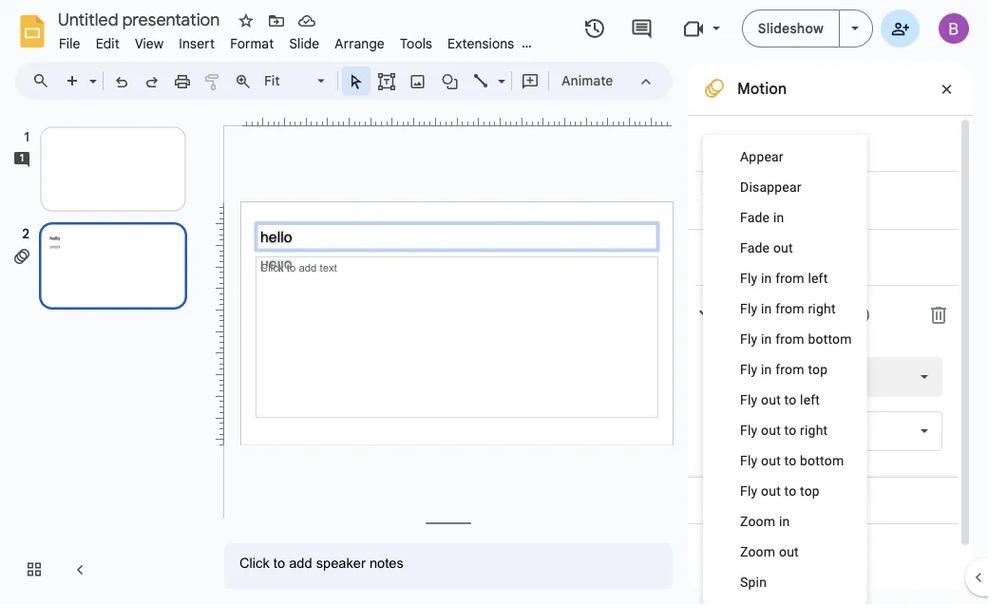 Task type: locate. For each thing, give the bounding box(es) containing it.
in for zoom in
[[780, 514, 791, 530]]

from for top
[[776, 362, 805, 377]]

share. private to only me. image
[[892, 19, 910, 37]]

main toolbar
[[56, 67, 623, 95]]

out for fly out to top
[[762, 483, 781, 499]]

1 fly from the top
[[741, 270, 758, 286]]

to for top
[[785, 483, 797, 499]]

left up the appear (on click)
[[809, 270, 829, 286]]

Menus field
[[24, 68, 66, 94]]

1 to from the top
[[785, 392, 797, 408]]

0 vertical spatial right
[[809, 301, 836, 317]]

fade
[[741, 210, 770, 225], [741, 240, 770, 256]]

to
[[785, 392, 797, 408], [785, 423, 797, 438], [785, 453, 797, 469], [785, 483, 797, 499]]

appear up fly in from bottom
[[764, 307, 807, 322]]

2 from from the top
[[776, 301, 805, 317]]

2 vertical spatial appear
[[712, 369, 755, 385]]

animations
[[749, 249, 819, 266]]

spin
[[741, 575, 767, 590]]

in down animation on the right of the page
[[780, 514, 791, 530]]

paragraph
[[752, 476, 812, 492]]

tools menu item
[[393, 32, 440, 55]]

tab panel containing appear
[[694, 343, 958, 521]]

list box
[[704, 135, 868, 605]]

slide
[[289, 35, 320, 52], [704, 135, 734, 152]]

slide for slide
[[289, 35, 320, 52]]

1 from from the top
[[776, 270, 805, 286]]

extensions menu item
[[440, 32, 522, 55]]

4 fly from the top
[[741, 362, 758, 377]]

top down fly out to bottom
[[801, 483, 820, 499]]

in up fly in from top
[[762, 331, 773, 347]]

right
[[809, 301, 836, 317], [801, 423, 828, 438]]

1 zoom from the top
[[741, 514, 776, 530]]

play
[[727, 549, 755, 565]]

fade down fade in
[[741, 240, 770, 256]]

in for fly in from right
[[762, 301, 773, 317]]

out
[[774, 240, 794, 256], [762, 392, 781, 408], [762, 423, 781, 438], [762, 453, 781, 469], [762, 483, 781, 499], [780, 544, 799, 560]]

1 fade from the top
[[741, 210, 770, 225]]

0 vertical spatial slide
[[289, 35, 320, 52]]

3 to from the top
[[785, 453, 797, 469]]

arrange
[[335, 35, 385, 52]]

0 vertical spatial appear
[[741, 149, 784, 164]]

from down fly in from left
[[776, 301, 805, 317]]

motion section
[[688, 62, 974, 605]]

fade out
[[741, 240, 794, 256]]

tab
[[696, 285, 958, 343]]

top for fly in from top
[[809, 362, 828, 377]]

top
[[809, 362, 828, 377], [801, 483, 820, 499]]

bottom up paragraph
[[801, 453, 845, 469]]

slide for slide transition
[[704, 135, 734, 152]]

insert
[[179, 35, 215, 52]]

left up fly out to right
[[801, 392, 821, 408]]

7 fly from the top
[[741, 453, 758, 469]]

left for fly in from left
[[809, 270, 829, 286]]

8 fly from the top
[[741, 483, 758, 499]]

appear up the fly out to left
[[712, 369, 755, 385]]

out for fly out to right
[[762, 423, 781, 438]]

right for fly out to right
[[801, 423, 828, 438]]

1 horizontal spatial slide
[[704, 135, 734, 152]]

3 fly from the top
[[741, 331, 758, 347]]

0 vertical spatial left
[[809, 270, 829, 286]]

by paragraph
[[734, 476, 812, 492]]

in down object animations
[[762, 270, 773, 286]]

menu bar banner
[[0, 0, 989, 605]]

view menu item
[[127, 32, 171, 55]]

slide up zoom field at the left top of the page
[[289, 35, 320, 52]]

animate
[[562, 72, 614, 89]]

fade up fade out
[[741, 210, 770, 225]]

in for fade in
[[774, 210, 785, 225]]

in up the fly out to left
[[762, 362, 773, 377]]

fly
[[741, 270, 758, 286], [741, 301, 758, 317], [741, 331, 758, 347], [741, 362, 758, 377], [741, 392, 758, 408], [741, 423, 758, 438], [741, 453, 758, 469], [741, 483, 758, 499]]

appear list box
[[704, 357, 943, 397]]

navigation
[[0, 107, 209, 605]]

tab containing appear
[[696, 285, 958, 343]]

0 vertical spatial fade
[[741, 210, 770, 225]]

zoom down add animation button
[[741, 514, 776, 530]]

to for right
[[785, 423, 797, 438]]

bottom for fly out to bottom
[[801, 453, 845, 469]]

1 vertical spatial top
[[801, 483, 820, 499]]

0 vertical spatial top
[[809, 362, 828, 377]]

1 vertical spatial zoom
[[741, 544, 776, 560]]

in
[[774, 210, 785, 225], [762, 270, 773, 286], [762, 301, 773, 317], [762, 331, 773, 347], [762, 362, 773, 377], [780, 514, 791, 530]]

6 fly from the top
[[741, 423, 758, 438]]

bottom down the (on on the bottom of page
[[809, 331, 853, 347]]

animation
[[759, 492, 823, 509]]

appear (on click)
[[764, 307, 871, 322]]

slide menu item
[[282, 32, 327, 55]]

2 zoom from the top
[[741, 544, 776, 560]]

fly for fly out to bottom
[[741, 453, 758, 469]]

file
[[59, 35, 80, 52]]

1 vertical spatial bottom
[[801, 453, 845, 469]]

top down fly in from bottom
[[809, 362, 828, 377]]

fly for fly in from bottom
[[741, 331, 758, 347]]

file menu item
[[51, 32, 88, 55]]

slide inside "motion" section
[[704, 135, 734, 152]]

fly in from right
[[741, 301, 836, 317]]

object animations tab list
[[688, 229, 958, 521]]

2 to from the top
[[785, 423, 797, 438]]

in down fly in from left
[[762, 301, 773, 317]]

fly for fly in from top
[[741, 362, 758, 377]]

4 to from the top
[[785, 483, 797, 499]]

from down "fly in from right"
[[776, 331, 805, 347]]

format
[[230, 35, 274, 52]]

4 from from the top
[[776, 362, 805, 377]]

5 fly from the top
[[741, 392, 758, 408]]

format menu item
[[223, 32, 282, 55]]

right up fly out to bottom
[[801, 423, 828, 438]]

0 vertical spatial bottom
[[809, 331, 853, 347]]

bottom
[[809, 331, 853, 347], [801, 453, 845, 469]]

arrange menu item
[[327, 32, 393, 55]]

1 vertical spatial left
[[801, 392, 821, 408]]

0 horizontal spatial slide
[[289, 35, 320, 52]]

fly for fly out to top
[[741, 483, 758, 499]]

from down animations at the top right
[[776, 270, 805, 286]]

2 fly from the top
[[741, 301, 758, 317]]

2 fade from the top
[[741, 240, 770, 256]]

slide inside menu item
[[289, 35, 320, 52]]

insert menu item
[[171, 32, 223, 55]]

appear up disappear
[[741, 149, 784, 164]]

3 from from the top
[[776, 331, 805, 347]]

left
[[809, 270, 829, 286], [801, 392, 821, 408]]

0 vertical spatial zoom
[[741, 514, 776, 530]]

tab panel
[[694, 343, 958, 521]]

1 vertical spatial fade
[[741, 240, 770, 256]]

1 vertical spatial slide
[[704, 135, 734, 152]]

1 vertical spatial right
[[801, 423, 828, 438]]

zoom out
[[741, 544, 799, 560]]

list box containing appear
[[704, 135, 868, 605]]

fly in from left
[[741, 270, 829, 286]]

presentation options image
[[852, 27, 859, 30]]

add animation button
[[704, 490, 835, 512]]

right left click) at the right bottom
[[809, 301, 836, 317]]

from
[[776, 270, 805, 286], [776, 301, 805, 317], [776, 331, 805, 347], [776, 362, 805, 377]]

appear
[[741, 149, 784, 164], [764, 307, 807, 322], [712, 369, 755, 385]]

slide left transition
[[704, 135, 734, 152]]

from down fly in from bottom
[[776, 362, 805, 377]]

in for fly in from bottom
[[762, 331, 773, 347]]

zoom
[[741, 514, 776, 530], [741, 544, 776, 560]]

add animation
[[729, 492, 823, 509]]

fly out to left
[[741, 392, 821, 408]]

menu bar
[[51, 25, 560, 56]]

in down disappear
[[774, 210, 785, 225]]

menu bar containing file
[[51, 25, 560, 56]]

zoom up spin
[[741, 544, 776, 560]]

new slide with layout image
[[85, 68, 97, 75]]

out for fly out to left
[[762, 392, 781, 408]]



Task type: vqa. For each thing, say whether or not it's contained in the screenshot.
The "By Paragraph" "option"
yes



Task type: describe. For each thing, give the bounding box(es) containing it.
edit
[[96, 35, 120, 52]]

fly for fly in from right
[[741, 301, 758, 317]]

(on
[[814, 307, 835, 322]]

right for fly in from right
[[809, 301, 836, 317]]

motion application
[[0, 0, 989, 605]]

to for bottom
[[785, 453, 797, 469]]

out for fade out
[[774, 240, 794, 256]]

By paragraph checkbox
[[705, 474, 722, 492]]

fly for fly out to left
[[741, 392, 758, 408]]

slide transition
[[704, 135, 799, 152]]

tab inside object animations tab list
[[696, 285, 958, 343]]

to for left
[[785, 392, 797, 408]]

transition
[[737, 135, 799, 152]]

view
[[135, 35, 164, 52]]

left for fly out to left
[[801, 392, 821, 408]]

slideshow button
[[742, 10, 840, 48]]

tab panel inside object animations tab list
[[694, 343, 958, 521]]

fly for fly in from left
[[741, 270, 758, 286]]

add
[[729, 492, 755, 509]]

out for fly out to bottom
[[762, 453, 781, 469]]

insert image image
[[407, 68, 429, 94]]

object
[[704, 249, 746, 266]]

edit menu item
[[88, 32, 127, 55]]

list box inside motion application
[[704, 135, 868, 605]]

extensions
[[448, 35, 515, 52]]

fly in from top
[[741, 362, 828, 377]]

top for fly out to top
[[801, 483, 820, 499]]

appear inside appear list box
[[712, 369, 755, 385]]

animate button
[[553, 67, 622, 95]]

zoom in
[[741, 514, 791, 530]]

fly out to right
[[741, 423, 828, 438]]

from for left
[[776, 270, 805, 286]]

fly out to bottom
[[741, 453, 845, 469]]

bottom for fly in from bottom
[[809, 331, 853, 347]]

play button
[[704, 540, 779, 574]]

1 vertical spatial appear
[[764, 307, 807, 322]]

fade for fade in
[[741, 210, 770, 225]]

object animations
[[704, 249, 819, 266]]

zoom for zoom in
[[741, 514, 776, 530]]

by
[[734, 476, 749, 492]]

from for right
[[776, 301, 805, 317]]

out for zoom out
[[780, 544, 799, 560]]

in for fly in from left
[[762, 270, 773, 286]]

motion
[[738, 79, 787, 98]]

tools
[[400, 35, 433, 52]]

slideshow
[[759, 20, 824, 37]]

click)
[[839, 307, 871, 322]]

from for bottom
[[776, 331, 805, 347]]

fade in
[[741, 210, 785, 225]]

in for fly in from top
[[762, 362, 773, 377]]

zoom for zoom out
[[741, 544, 776, 560]]

navigation inside motion application
[[0, 107, 209, 605]]

disappear
[[741, 179, 802, 195]]

appear option
[[712, 368, 755, 387]]

fly in from bottom
[[741, 331, 853, 347]]

Star checkbox
[[233, 8, 260, 34]]

shape image
[[440, 68, 462, 94]]

menu bar inside menu bar banner
[[51, 25, 560, 56]]

Zoom field
[[259, 68, 334, 95]]

Zoom text field
[[261, 68, 315, 94]]

fly out to top
[[741, 483, 820, 499]]

Rename text field
[[51, 8, 231, 30]]

fly for fly out to right
[[741, 423, 758, 438]]

fade for fade out
[[741, 240, 770, 256]]



